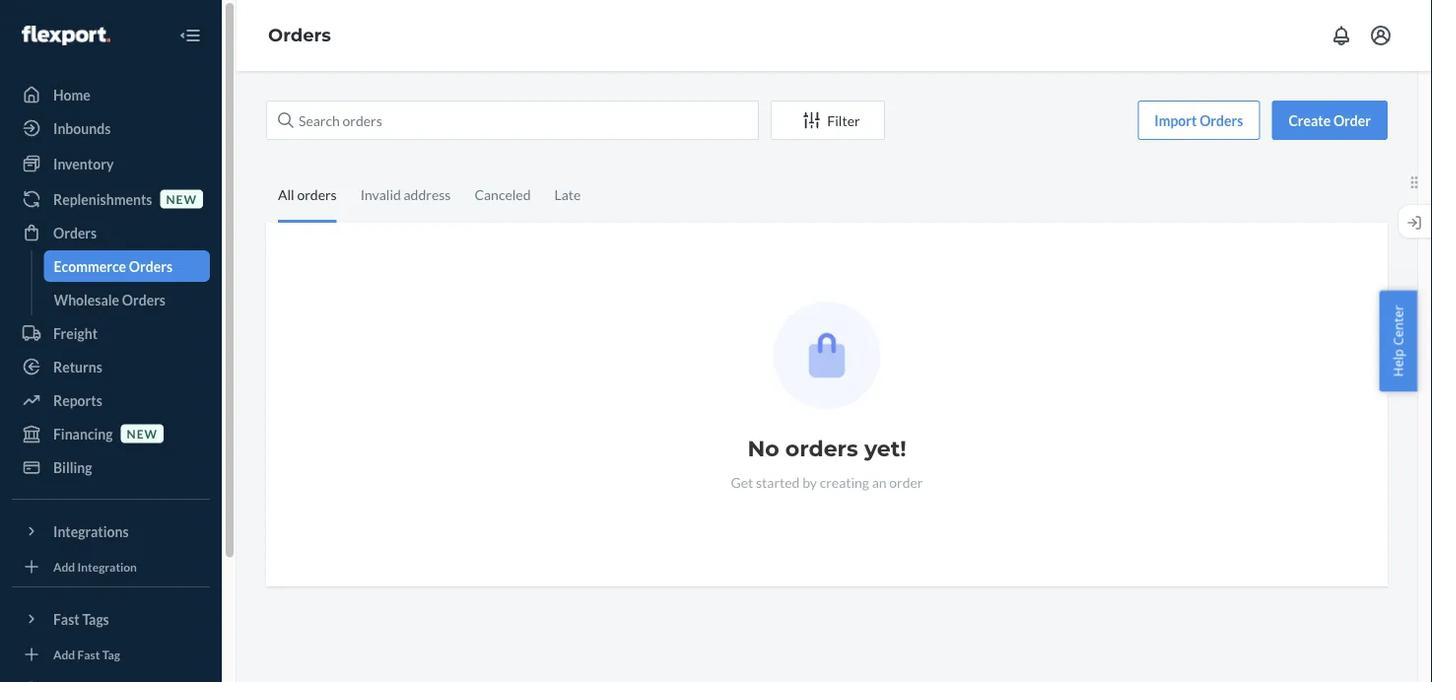 Task type: locate. For each thing, give the bounding box(es) containing it.
orders right all
[[297, 186, 337, 203]]

filter button
[[771, 101, 886, 140]]

billing
[[53, 459, 92, 476]]

orders up wholesale orders link
[[129, 258, 173, 275]]

import orders
[[1155, 112, 1244, 129]]

1 vertical spatial fast
[[77, 647, 100, 662]]

orders for no
[[786, 435, 859, 462]]

orders inside button
[[1200, 112, 1244, 129]]

orders for wholesale orders
[[122, 291, 166, 308]]

invalid
[[361, 186, 401, 203]]

orders
[[297, 186, 337, 203], [786, 435, 859, 462]]

new down 'reports' link
[[127, 426, 158, 441]]

freight link
[[12, 318, 210, 349]]

wholesale orders link
[[44, 284, 210, 316]]

0 vertical spatial add
[[53, 560, 75, 574]]

orders down ecommerce orders link
[[122, 291, 166, 308]]

1 horizontal spatial new
[[166, 192, 197, 206]]

ecommerce orders link
[[44, 250, 210, 282]]

0 horizontal spatial new
[[127, 426, 158, 441]]

started
[[756, 474, 800, 491]]

reports
[[53, 392, 102, 409]]

ecommerce
[[54, 258, 126, 275]]

create order link
[[1273, 101, 1389, 140]]

help center button
[[1380, 291, 1418, 392]]

open notifications image
[[1330, 24, 1354, 47]]

orders up get started by creating an order
[[786, 435, 859, 462]]

1 vertical spatial add
[[53, 647, 75, 662]]

1 vertical spatial orders link
[[12, 217, 210, 249]]

add
[[53, 560, 75, 574], [53, 647, 75, 662]]

creating
[[820, 474, 870, 491]]

add fast tag link
[[12, 643, 210, 667]]

freight
[[53, 325, 98, 342]]

new for financing
[[127, 426, 158, 441]]

returns
[[53, 358, 102, 375]]

1 horizontal spatial orders
[[786, 435, 859, 462]]

invalid address
[[361, 186, 451, 203]]

2 add from the top
[[53, 647, 75, 662]]

fast
[[53, 611, 80, 628], [77, 647, 100, 662]]

0 vertical spatial fast
[[53, 611, 80, 628]]

orders right import
[[1200, 112, 1244, 129]]

new
[[166, 192, 197, 206], [127, 426, 158, 441]]

add down fast tags
[[53, 647, 75, 662]]

fast tags button
[[12, 604, 210, 635]]

new right replenishments
[[166, 192, 197, 206]]

inbounds
[[53, 120, 111, 137]]

center
[[1390, 305, 1408, 346]]

get started by creating an order
[[731, 474, 924, 491]]

wholesale
[[54, 291, 119, 308]]

1 vertical spatial new
[[127, 426, 158, 441]]

add integration
[[53, 560, 137, 574]]

canceled
[[475, 186, 531, 203]]

an
[[872, 474, 887, 491]]

orders link up search icon
[[268, 24, 331, 46]]

fast left "tag"
[[77, 647, 100, 662]]

help
[[1390, 349, 1408, 377]]

returns link
[[12, 351, 210, 383]]

integration
[[77, 560, 137, 574]]

1 vertical spatial orders
[[786, 435, 859, 462]]

1 add from the top
[[53, 560, 75, 574]]

0 vertical spatial new
[[166, 192, 197, 206]]

0 vertical spatial orders link
[[268, 24, 331, 46]]

reports link
[[12, 385, 210, 416]]

home
[[53, 86, 91, 103]]

new for replenishments
[[166, 192, 197, 206]]

all orders
[[278, 186, 337, 203]]

no
[[748, 435, 780, 462]]

import
[[1155, 112, 1198, 129]]

add left integration
[[53, 560, 75, 574]]

home link
[[12, 79, 210, 110]]

orders link up ecommerce orders
[[12, 217, 210, 249]]

tag
[[102, 647, 120, 662]]

order
[[890, 474, 924, 491]]

orders for import orders
[[1200, 112, 1244, 129]]

open account menu image
[[1370, 24, 1394, 47]]

close navigation image
[[179, 24, 202, 47]]

wholesale orders
[[54, 291, 166, 308]]

orders link
[[268, 24, 331, 46], [12, 217, 210, 249]]

0 vertical spatial orders
[[297, 186, 337, 203]]

orders
[[268, 24, 331, 46], [1200, 112, 1244, 129], [53, 224, 97, 241], [129, 258, 173, 275], [122, 291, 166, 308]]

0 horizontal spatial orders
[[297, 186, 337, 203]]

fast left tags at bottom left
[[53, 611, 80, 628]]

by
[[803, 474, 818, 491]]



Task type: describe. For each thing, give the bounding box(es) containing it.
orders for ecommerce orders
[[129, 258, 173, 275]]

get
[[731, 474, 754, 491]]

add fast tag
[[53, 647, 120, 662]]

help center
[[1390, 305, 1408, 377]]

create order
[[1289, 112, 1372, 129]]

filter
[[828, 112, 861, 129]]

0 horizontal spatial orders link
[[12, 217, 210, 249]]

add for add integration
[[53, 560, 75, 574]]

empty list image
[[774, 302, 881, 409]]

flexport logo image
[[22, 26, 110, 45]]

inbounds link
[[12, 112, 210, 144]]

orders up ecommerce
[[53, 224, 97, 241]]

orders for all
[[297, 186, 337, 203]]

create
[[1289, 112, 1332, 129]]

fast inside dropdown button
[[53, 611, 80, 628]]

1 horizontal spatial orders link
[[268, 24, 331, 46]]

fast tags
[[53, 611, 109, 628]]

inventory link
[[12, 148, 210, 179]]

no orders yet!
[[748, 435, 907, 462]]

all
[[278, 186, 295, 203]]

replenishments
[[53, 191, 152, 208]]

inventory
[[53, 155, 114, 172]]

address
[[404, 186, 451, 203]]

Search orders text field
[[266, 101, 759, 140]]

late
[[555, 186, 581, 203]]

import orders button
[[1138, 101, 1261, 140]]

financing
[[53, 426, 113, 442]]

add for add fast tag
[[53, 647, 75, 662]]

integrations button
[[12, 516, 210, 547]]

search image
[[278, 112, 294, 128]]

tags
[[82, 611, 109, 628]]

billing link
[[12, 452, 210, 483]]

ecommerce orders
[[54, 258, 173, 275]]

order
[[1334, 112, 1372, 129]]

add integration link
[[12, 555, 210, 579]]

yet!
[[865, 435, 907, 462]]

integrations
[[53, 523, 129, 540]]

orders up search icon
[[268, 24, 331, 46]]



Task type: vqa. For each thing, say whether or not it's contained in the screenshot.
Add Fast Tag
yes



